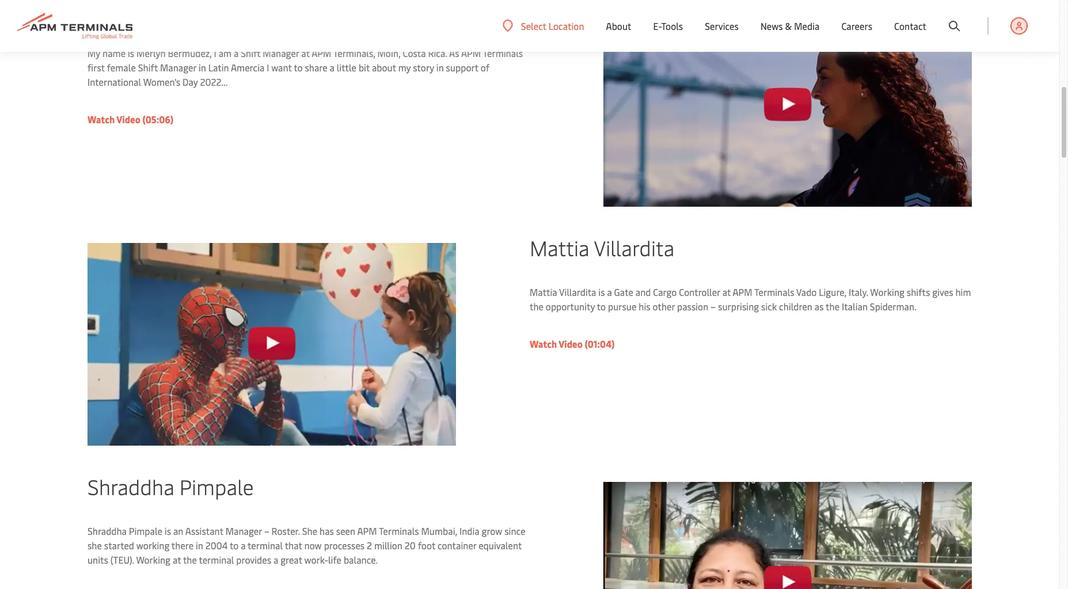 Task type: describe. For each thing, give the bounding box(es) containing it.
e-tools button
[[653, 0, 683, 52]]

shraddha pimpale is an assistant manager – roster. she has seen apm terminals mumbai, india grow since she started working there in 2004 to a terminal that now processes 2 million 20 foot container equivalent units (teu). working at the terminal provides a great work-life balance.
[[88, 525, 526, 566]]

cargo
[[653, 286, 677, 298]]

0 vertical spatial manager
[[263, 47, 299, 59]]

my name is merlyn bermudez, i am a shift manager at apm terminals, moín, costa rica. as apm terminals first female shift manager in latin amercia i want to share a little bit about my story in support of international women's day 2022...
[[88, 47, 523, 88]]

controller
[[679, 286, 720, 298]]

watch for watch video (05:06)
[[88, 113, 115, 126]]

female
[[107, 61, 136, 74]]

balance.
[[344, 553, 378, 566]]

watch for watch video (01:04)
[[530, 337, 557, 350]]

story
[[413, 61, 434, 74]]

shifts
[[907, 286, 930, 298]]

in down rica.
[[436, 61, 444, 74]]

a right the am
[[234, 47, 239, 59]]

italy.
[[849, 286, 868, 298]]

about
[[606, 20, 631, 32]]

his
[[639, 300, 651, 313]]

apm inside shraddha pimpale is an assistant manager – roster. she has seen apm terminals mumbai, india grow since she started working there in 2004 to a terminal that now processes 2 million 20 foot container equivalent units (teu). working at the terminal provides a great work-life balance.
[[357, 525, 377, 537]]

my
[[398, 61, 411, 74]]

working
[[136, 539, 169, 552]]

mumbai,
[[421, 525, 457, 537]]

mattia villardita image
[[88, 243, 456, 446]]

there
[[172, 539, 194, 552]]

terminals inside shraddha pimpale is an assistant manager – roster. she has seen apm terminals mumbai, india grow since she started working there in 2004 to a terminal that now processes 2 million 20 foot container equivalent units (teu). working at the terminal provides a great work-life balance.
[[379, 525, 419, 537]]

is for name
[[128, 47, 134, 59]]

shraddha for shraddha pimpale
[[88, 472, 174, 500]]

(05:06)
[[142, 113, 173, 126]]

media
[[794, 20, 820, 32]]

the inside shraddha pimpale is an assistant manager – roster. she has seen apm terminals mumbai, india grow since she started working there in 2004 to a terminal that now processes 2 million 20 foot container equivalent units (teu). working at the terminal provides a great work-life balance.
[[183, 553, 197, 566]]

terminals,
[[333, 47, 375, 59]]

grow
[[482, 525, 502, 537]]

about
[[372, 61, 396, 74]]

opportunity
[[546, 300, 595, 313]]

apm up share
[[312, 47, 331, 59]]

watch video (05:06) link
[[88, 113, 173, 126]]

shraddha for shraddha pimpale is an assistant manager – roster. she has seen apm terminals mumbai, india grow since she started working there in 2004 to a terminal that now processes 2 million 20 foot container equivalent units (teu). working at the terminal provides a great work-life balance.
[[88, 525, 127, 537]]

moín,
[[378, 47, 401, 59]]

(teu).
[[110, 553, 134, 566]]

and
[[636, 286, 651, 298]]

apm inside mattia villardita is a gate and cargo controller at apm terminals vado ligure, italy. working shifts gives him the opportunity to pursue his other passion – surprising sick children as the italian spiderman.
[[733, 286, 752, 298]]

pursue
[[608, 300, 637, 313]]

to inside my name is merlyn bermudez, i am a shift manager at apm terminals, moín, costa rica. as apm terminals first female shift manager in latin amercia i want to share a little bit about my story in support of international women's day 2022...
[[294, 61, 303, 74]]

little
[[337, 61, 357, 74]]

in inside shraddha pimpale is an assistant manager – roster. she has seen apm terminals mumbai, india grow since she started working there in 2004 to a terminal that now processes 2 million 20 foot container equivalent units (teu). working at the terminal provides a great work-life balance.
[[196, 539, 203, 552]]

my
[[88, 47, 100, 59]]

0 horizontal spatial manager
[[160, 61, 196, 74]]

other
[[653, 300, 675, 313]]

2022...
[[200, 75, 228, 88]]

women's
[[143, 75, 180, 88]]

&
[[785, 20, 792, 32]]

great
[[281, 553, 302, 566]]

million
[[374, 539, 403, 552]]

seen
[[336, 525, 355, 537]]

spiderman.
[[870, 300, 917, 313]]

1 horizontal spatial the
[[530, 300, 544, 313]]

is for pimpale
[[165, 525, 171, 537]]

contact
[[894, 20, 927, 32]]

20
[[405, 539, 416, 552]]

contact button
[[894, 0, 927, 52]]

watch video (01:04) link
[[530, 337, 615, 350]]

– inside shraddha pimpale is an assistant manager – roster. she has seen apm terminals mumbai, india grow since she started working there in 2004 to a terminal that now processes 2 million 20 foot container equivalent units (teu). working at the terminal provides a great work-life balance.
[[264, 525, 269, 537]]

started
[[104, 539, 134, 552]]

about button
[[606, 0, 631, 52]]

news
[[761, 20, 783, 32]]

now
[[304, 539, 322, 552]]

an
[[173, 525, 183, 537]]

manager inside shraddha pimpale is an assistant manager – roster. she has seen apm terminals mumbai, india grow since she started working there in 2004 to a terminal that now processes 2 million 20 foot container equivalent units (teu). working at the terminal provides a great work-life balance.
[[226, 525, 262, 537]]

services
[[705, 20, 739, 32]]

that
[[285, 539, 302, 552]]

tools
[[661, 20, 683, 32]]

want
[[271, 61, 292, 74]]

services button
[[705, 0, 739, 52]]

she
[[88, 539, 102, 552]]

container
[[438, 539, 477, 552]]

mattia for mattia villardita
[[530, 233, 589, 261]]

select
[[521, 19, 546, 32]]

location
[[549, 19, 584, 32]]

mattia for mattia villardita is a gate and cargo controller at apm terminals vado ligure, italy. working shifts gives him the opportunity to pursue his other passion – surprising sick children as the italian spiderman.
[[530, 286, 557, 298]]

e-
[[653, 20, 661, 32]]

provides
[[236, 553, 271, 566]]

latin
[[208, 61, 229, 74]]

0 vertical spatial shift
[[241, 47, 261, 59]]

gate
[[614, 286, 633, 298]]

e-tools
[[653, 20, 683, 32]]

name
[[103, 47, 126, 59]]

passion
[[677, 300, 708, 313]]

units
[[88, 553, 108, 566]]

sick
[[761, 300, 777, 313]]

0 horizontal spatial shift
[[138, 61, 158, 74]]

apm right "as" at the top of the page
[[461, 47, 481, 59]]

watch video (05:06)
[[88, 113, 173, 126]]

is for villardita
[[599, 286, 605, 298]]

gives
[[932, 286, 953, 298]]

has
[[320, 525, 334, 537]]



Task type: vqa. For each thing, say whether or not it's contained in the screenshot.
applications.
no



Task type: locate. For each thing, give the bounding box(es) containing it.
the left opportunity
[[530, 300, 544, 313]]

is left 'an'
[[165, 525, 171, 537]]

1 horizontal spatial manager
[[226, 525, 262, 537]]

0 vertical spatial shraddha
[[88, 472, 174, 500]]

2004
[[205, 539, 228, 552]]

–
[[711, 300, 716, 313], [264, 525, 269, 537]]

terminals
[[483, 47, 523, 59], [754, 286, 795, 298], [379, 525, 419, 537]]

terminal down 2004
[[199, 553, 234, 566]]

2 horizontal spatial to
[[597, 300, 606, 313]]

2 horizontal spatial terminals
[[754, 286, 795, 298]]

mattia inside mattia villardita is a gate and cargo controller at apm terminals vado ligure, italy. working shifts gives him the opportunity to pursue his other passion – surprising sick children as the italian spiderman.
[[530, 286, 557, 298]]

1 vertical spatial working
[[136, 553, 170, 566]]

the down there
[[183, 553, 197, 566]]

select location button
[[503, 19, 584, 32]]

careers
[[842, 20, 873, 32]]

1 horizontal spatial pimpale
[[180, 472, 254, 500]]

processes
[[324, 539, 365, 552]]

him
[[956, 286, 971, 298]]

am
[[219, 47, 232, 59]]

1 vertical spatial pimpale
[[129, 525, 162, 537]]

villardita for mattia villardita
[[594, 233, 675, 261]]

she
[[302, 525, 317, 537]]

terminal up the provides
[[248, 539, 283, 552]]

a left little
[[330, 61, 335, 74]]

2 horizontal spatial at
[[723, 286, 731, 298]]

pimpale
[[180, 472, 254, 500], [129, 525, 162, 537]]

1 horizontal spatial is
[[165, 525, 171, 537]]

a inside mattia villardita is a gate and cargo controller at apm terminals vado ligure, italy. working shifts gives him the opportunity to pursue his other passion – surprising sick children as the italian spiderman.
[[607, 286, 612, 298]]

villardita inside mattia villardita is a gate and cargo controller at apm terminals vado ligure, italy. working shifts gives him the opportunity to pursue his other passion – surprising sick children as the italian spiderman.
[[559, 286, 596, 298]]

mattia villardita
[[530, 233, 675, 261]]

assistant
[[185, 525, 223, 537]]

to inside mattia villardita is a gate and cargo controller at apm terminals vado ligure, italy. working shifts gives him the opportunity to pursue his other passion – surprising sick children as the italian spiderman.
[[597, 300, 606, 313]]

2 mattia from the top
[[530, 286, 557, 298]]

vado
[[797, 286, 817, 298]]

to right want
[[294, 61, 303, 74]]

is
[[128, 47, 134, 59], [599, 286, 605, 298], [165, 525, 171, 537]]

since
[[505, 525, 526, 537]]

0 horizontal spatial pimpale
[[129, 525, 162, 537]]

the right as
[[826, 300, 840, 313]]

shraddha
[[88, 472, 174, 500], [88, 525, 127, 537]]

at inside my name is merlyn bermudez, i am a shift manager at apm terminals, moín, costa rica. as apm terminals first female shift manager in latin amercia i want to share a little bit about my story in support of international women's day 2022...
[[301, 47, 310, 59]]

ligure,
[[819, 286, 847, 298]]

careers button
[[842, 0, 873, 52]]

1 mattia from the top
[[530, 233, 589, 261]]

0 vertical spatial terminals
[[483, 47, 523, 59]]

1 shraddha from the top
[[88, 472, 174, 500]]

share
[[305, 61, 327, 74]]

1 horizontal spatial to
[[294, 61, 303, 74]]

pimpale up working
[[129, 525, 162, 537]]

villardita up opportunity
[[559, 286, 596, 298]]

as
[[449, 47, 459, 59]]

villardita for mattia villardita is a gate and cargo controller at apm terminals vado ligure, italy. working shifts gives him the opportunity to pursue his other passion – surprising sick children as the italian spiderman.
[[559, 286, 596, 298]]

working down working
[[136, 553, 170, 566]]

is right name
[[128, 47, 134, 59]]

1 vertical spatial at
[[723, 286, 731, 298]]

1 vertical spatial terminal
[[199, 553, 234, 566]]

roster.
[[272, 525, 300, 537]]

i left want
[[267, 61, 269, 74]]

1 horizontal spatial watch
[[530, 337, 557, 350]]

1 vertical spatial is
[[599, 286, 605, 298]]

bit
[[359, 61, 370, 74]]

0 vertical spatial villardita
[[594, 233, 675, 261]]

terminals up sick
[[754, 286, 795, 298]]

surprising
[[718, 300, 759, 313]]

apm up 2
[[357, 525, 377, 537]]

– down controller
[[711, 300, 716, 313]]

2 vertical spatial terminals
[[379, 525, 419, 537]]

1 vertical spatial terminals
[[754, 286, 795, 298]]

0 vertical spatial to
[[294, 61, 303, 74]]

a up the provides
[[241, 539, 246, 552]]

terminals up of
[[483, 47, 523, 59]]

1 vertical spatial manager
[[160, 61, 196, 74]]

pimpale up assistant
[[180, 472, 254, 500]]

2 vertical spatial to
[[230, 539, 239, 552]]

india
[[460, 525, 480, 537]]

rica.
[[428, 47, 447, 59]]

a left gate
[[607, 286, 612, 298]]

first
[[88, 61, 105, 74]]

international
[[88, 75, 141, 88]]

manager down the "bermudez,"
[[160, 61, 196, 74]]

shraddha inside shraddha pimpale is an assistant manager – roster. she has seen apm terminals mumbai, india grow since she started working there in 2004 to a terminal that now processes 2 million 20 foot container equivalent units (teu). working at the terminal provides a great work-life balance.
[[88, 525, 127, 537]]

support
[[446, 61, 478, 74]]

working inside shraddha pimpale is an assistant manager – roster. she has seen apm terminals mumbai, india grow since she started working there in 2004 to a terminal that now processes 2 million 20 foot container equivalent units (teu). working at the terminal provides a great work-life balance.
[[136, 553, 170, 566]]

shift
[[241, 47, 261, 59], [138, 61, 158, 74]]

to left pursue
[[597, 300, 606, 313]]

1 horizontal spatial video
[[559, 337, 583, 350]]

apm up surprising
[[733, 286, 752, 298]]

as
[[815, 300, 824, 313]]

2 shraddha from the top
[[88, 525, 127, 537]]

at up share
[[301, 47, 310, 59]]

0 horizontal spatial i
[[214, 47, 216, 59]]

the
[[530, 300, 544, 313], [826, 300, 840, 313], [183, 553, 197, 566]]

mattia
[[530, 233, 589, 261], [530, 286, 557, 298]]

0 horizontal spatial –
[[264, 525, 269, 537]]

news & media button
[[761, 0, 820, 52]]

working inside mattia villardita is a gate and cargo controller at apm terminals vado ligure, italy. working shifts gives him the opportunity to pursue his other passion – surprising sick children as the italian spiderman.
[[870, 286, 905, 298]]

is inside mattia villardita is a gate and cargo controller at apm terminals vado ligure, italy. working shifts gives him the opportunity to pursue his other passion – surprising sick children as the italian spiderman.
[[599, 286, 605, 298]]

video left (01:04)
[[559, 337, 583, 350]]

i left the am
[[214, 47, 216, 59]]

in down assistant
[[196, 539, 203, 552]]

1 vertical spatial shraddha
[[88, 525, 127, 537]]

equivalent
[[479, 539, 522, 552]]

0 vertical spatial is
[[128, 47, 134, 59]]

select location
[[521, 19, 584, 32]]

1 vertical spatial to
[[597, 300, 606, 313]]

1 vertical spatial shift
[[138, 61, 158, 74]]

0 horizontal spatial watch
[[88, 113, 115, 126]]

of
[[481, 61, 490, 74]]

1 horizontal spatial working
[[870, 286, 905, 298]]

to
[[294, 61, 303, 74], [597, 300, 606, 313], [230, 539, 239, 552]]

manager up want
[[263, 47, 299, 59]]

video
[[116, 113, 140, 126], [559, 337, 583, 350]]

0 horizontal spatial terminal
[[199, 553, 234, 566]]

1 horizontal spatial at
[[301, 47, 310, 59]]

2 horizontal spatial manager
[[263, 47, 299, 59]]

1 vertical spatial mattia
[[530, 286, 557, 298]]

0 horizontal spatial to
[[230, 539, 239, 552]]

manager up the provides
[[226, 525, 262, 537]]

news & media
[[761, 20, 820, 32]]

0 vertical spatial pimpale
[[180, 472, 254, 500]]

a left great
[[274, 553, 278, 566]]

1 vertical spatial watch
[[530, 337, 557, 350]]

2 vertical spatial at
[[173, 553, 181, 566]]

at
[[301, 47, 310, 59], [723, 286, 731, 298], [173, 553, 181, 566]]

video left (05:06)
[[116, 113, 140, 126]]

1 horizontal spatial terminal
[[248, 539, 283, 552]]

terminal
[[248, 539, 283, 552], [199, 553, 234, 566]]

shraddha pimpale image
[[604, 482, 972, 589]]

video for (05:06)
[[116, 113, 140, 126]]

video for (01:04)
[[559, 337, 583, 350]]

1 vertical spatial video
[[559, 337, 583, 350]]

shraddha pimpale
[[88, 472, 254, 500]]

is left gate
[[599, 286, 605, 298]]

at up surprising
[[723, 286, 731, 298]]

at down there
[[173, 553, 181, 566]]

terminals inside my name is merlyn bermudez, i am a shift manager at apm terminals, moín, costa rica. as apm terminals first female shift manager in latin amercia i want to share a little bit about my story in support of international women's day 2022...
[[483, 47, 523, 59]]

is inside my name is merlyn bermudez, i am a shift manager at apm terminals, moín, costa rica. as apm terminals first female shift manager in latin amercia i want to share a little bit about my story in support of international women's day 2022...
[[128, 47, 134, 59]]

0 vertical spatial video
[[116, 113, 140, 126]]

watch down international
[[88, 113, 115, 126]]

at inside shraddha pimpale is an assistant manager – roster. she has seen apm terminals mumbai, india grow since she started working there in 2004 to a terminal that now processes 2 million 20 foot container equivalent units (teu). working at the terminal provides a great work-life balance.
[[173, 553, 181, 566]]

costa
[[403, 47, 426, 59]]

0 vertical spatial at
[[301, 47, 310, 59]]

apm
[[312, 47, 331, 59], [461, 47, 481, 59], [733, 286, 752, 298], [357, 525, 377, 537]]

0 vertical spatial –
[[711, 300, 716, 313]]

children
[[779, 300, 813, 313]]

1 vertical spatial i
[[267, 61, 269, 74]]

villardita up and
[[594, 233, 675, 261]]

is inside shraddha pimpale is an assistant manager – roster. she has seen apm terminals mumbai, india grow since she started working there in 2004 to a terminal that now processes 2 million 20 foot container equivalent units (teu). working at the terminal provides a great work-life balance.
[[165, 525, 171, 537]]

foot
[[418, 539, 435, 552]]

pimpale inside shraddha pimpale is an assistant manager – roster. she has seen apm terminals mumbai, india grow since she started working there in 2004 to a terminal that now processes 2 million 20 foot container equivalent units (teu). working at the terminal provides a great work-life balance.
[[129, 525, 162, 537]]

i
[[214, 47, 216, 59], [267, 61, 269, 74]]

1 vertical spatial villardita
[[559, 286, 596, 298]]

0 horizontal spatial working
[[136, 553, 170, 566]]

0 horizontal spatial video
[[116, 113, 140, 126]]

– inside mattia villardita is a gate and cargo controller at apm terminals vado ligure, italy. working shifts gives him the opportunity to pursue his other passion – surprising sick children as the italian spiderman.
[[711, 300, 716, 313]]

terminals up 'million'
[[379, 525, 419, 537]]

villardita
[[594, 233, 675, 261], [559, 286, 596, 298]]

shift up 'amercia'
[[241, 47, 261, 59]]

0 vertical spatial working
[[870, 286, 905, 298]]

– left the "roster." on the bottom of page
[[264, 525, 269, 537]]

to right 2004
[[230, 539, 239, 552]]

bermudez,
[[168, 47, 212, 59]]

0 horizontal spatial the
[[183, 553, 197, 566]]

1 vertical spatial –
[[264, 525, 269, 537]]

1 horizontal spatial shift
[[241, 47, 261, 59]]

to inside shraddha pimpale is an assistant manager – roster. she has seen apm terminals mumbai, india grow since she started working there in 2004 to a terminal that now processes 2 million 20 foot container equivalent units (teu). working at the terminal provides a great work-life balance.
[[230, 539, 239, 552]]

2
[[367, 539, 372, 552]]

0 vertical spatial terminal
[[248, 539, 283, 552]]

shift down merlyn
[[138, 61, 158, 74]]

amercia
[[231, 61, 265, 74]]

2 vertical spatial manager
[[226, 525, 262, 537]]

at inside mattia villardita is a gate and cargo controller at apm terminals vado ligure, italy. working shifts gives him the opportunity to pursue his other passion – surprising sick children as the italian spiderman.
[[723, 286, 731, 298]]

mattia villardita is a gate and cargo controller at apm terminals vado ligure, italy. working shifts gives him the opportunity to pursue his other passion – surprising sick children as the italian spiderman.
[[530, 286, 971, 313]]

terminals inside mattia villardita is a gate and cargo controller at apm terminals vado ligure, italy. working shifts gives him the opportunity to pursue his other passion – surprising sick children as the italian spiderman.
[[754, 286, 795, 298]]

pimpale for shraddha pimpale is an assistant manager – roster. she has seen apm terminals mumbai, india grow since she started working there in 2004 to a terminal that now processes 2 million 20 foot container equivalent units (teu). working at the terminal provides a great work-life balance.
[[129, 525, 162, 537]]

0 vertical spatial mattia
[[530, 233, 589, 261]]

0 horizontal spatial is
[[128, 47, 134, 59]]

2 horizontal spatial the
[[826, 300, 840, 313]]

in left latin
[[199, 61, 206, 74]]

a
[[234, 47, 239, 59], [330, 61, 335, 74], [607, 286, 612, 298], [241, 539, 246, 552], [274, 553, 278, 566]]

italian
[[842, 300, 868, 313]]

0 horizontal spatial terminals
[[379, 525, 419, 537]]

moin iwd image
[[604, 4, 972, 207]]

0 vertical spatial watch
[[88, 113, 115, 126]]

working up spiderman. on the right
[[870, 286, 905, 298]]

(01:04)
[[585, 337, 615, 350]]

1 horizontal spatial terminals
[[483, 47, 523, 59]]

2 horizontal spatial is
[[599, 286, 605, 298]]

0 vertical spatial i
[[214, 47, 216, 59]]

watch video (01:04)
[[530, 337, 615, 350]]

2 vertical spatial is
[[165, 525, 171, 537]]

work-
[[304, 553, 328, 566]]

pimpale for shraddha pimpale
[[180, 472, 254, 500]]

0 horizontal spatial at
[[173, 553, 181, 566]]

watch down opportunity
[[530, 337, 557, 350]]

manager
[[263, 47, 299, 59], [160, 61, 196, 74], [226, 525, 262, 537]]

1 horizontal spatial –
[[711, 300, 716, 313]]

life
[[328, 553, 342, 566]]

1 horizontal spatial i
[[267, 61, 269, 74]]



